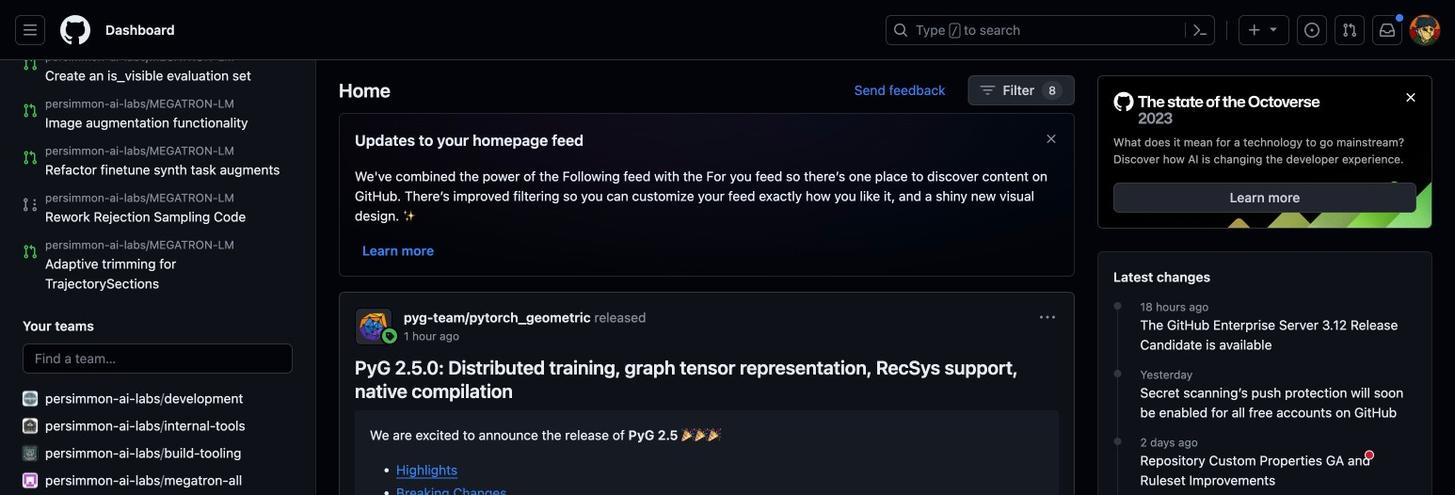 Task type: locate. For each thing, give the bounding box(es) containing it.
explore element
[[1098, 75, 1433, 495]]

1 vertical spatial open pull request image
[[23, 103, 38, 118]]

dot fill image
[[1111, 299, 1126, 314], [1111, 434, 1126, 449]]

dot fill image up dot fill icon
[[1111, 299, 1126, 314]]

draft pull request image
[[23, 197, 38, 212]]

1 open pull request image from the top
[[23, 150, 38, 165]]

feed item heading menu image
[[1040, 310, 1055, 325]]

1 vertical spatial open pull request image
[[23, 244, 38, 259]]

0 vertical spatial open pull request image
[[23, 150, 38, 165]]

0 vertical spatial open pull request image
[[23, 56, 38, 71]]

internal tools image
[[23, 418, 38, 433]]

open pull request image
[[23, 56, 38, 71], [23, 103, 38, 118]]

2 open pull request image from the top
[[23, 244, 38, 259]]

@pyg-team profile image
[[355, 308, 393, 346]]

open pull request image up draft pull request image
[[23, 150, 38, 165]]

dot fill image down dot fill icon
[[1111, 434, 1126, 449]]

triangle down image
[[1266, 21, 1281, 36]]

0 vertical spatial dot fill image
[[1111, 299, 1126, 314]]

notifications image
[[1380, 23, 1395, 38]]

git pull request image
[[1343, 23, 1358, 38]]

dot fill image
[[1111, 366, 1126, 381]]

open pull request image
[[23, 150, 38, 165], [23, 244, 38, 259]]

filter image
[[981, 83, 996, 98]]

Find a team… text field
[[23, 343, 293, 374]]

open pull request image down draft pull request image
[[23, 244, 38, 259]]

1 vertical spatial dot fill image
[[1111, 434, 1126, 449]]



Task type: vqa. For each thing, say whether or not it's contained in the screenshot.
star "icon"
no



Task type: describe. For each thing, give the bounding box(es) containing it.
1 open pull request image from the top
[[23, 56, 38, 71]]

command palette image
[[1193, 23, 1208, 38]]

plus image
[[1248, 23, 1263, 38]]

1 dot fill image from the top
[[1111, 299, 1126, 314]]

issue opened image
[[1305, 23, 1320, 38]]

2 dot fill image from the top
[[1111, 434, 1126, 449]]

homepage image
[[60, 15, 90, 45]]

github logo image
[[1114, 91, 1321, 126]]

build tooling image
[[23, 446, 38, 461]]

close image
[[1404, 90, 1419, 105]]

card preview element
[[355, 411, 1059, 495]]

x image
[[1044, 131, 1059, 146]]

feed tag image
[[382, 329, 397, 344]]

2 open pull request image from the top
[[23, 103, 38, 118]]

development image
[[23, 391, 38, 406]]

Teams search field
[[23, 343, 293, 374]]

megatron all image
[[23, 473, 38, 488]]



